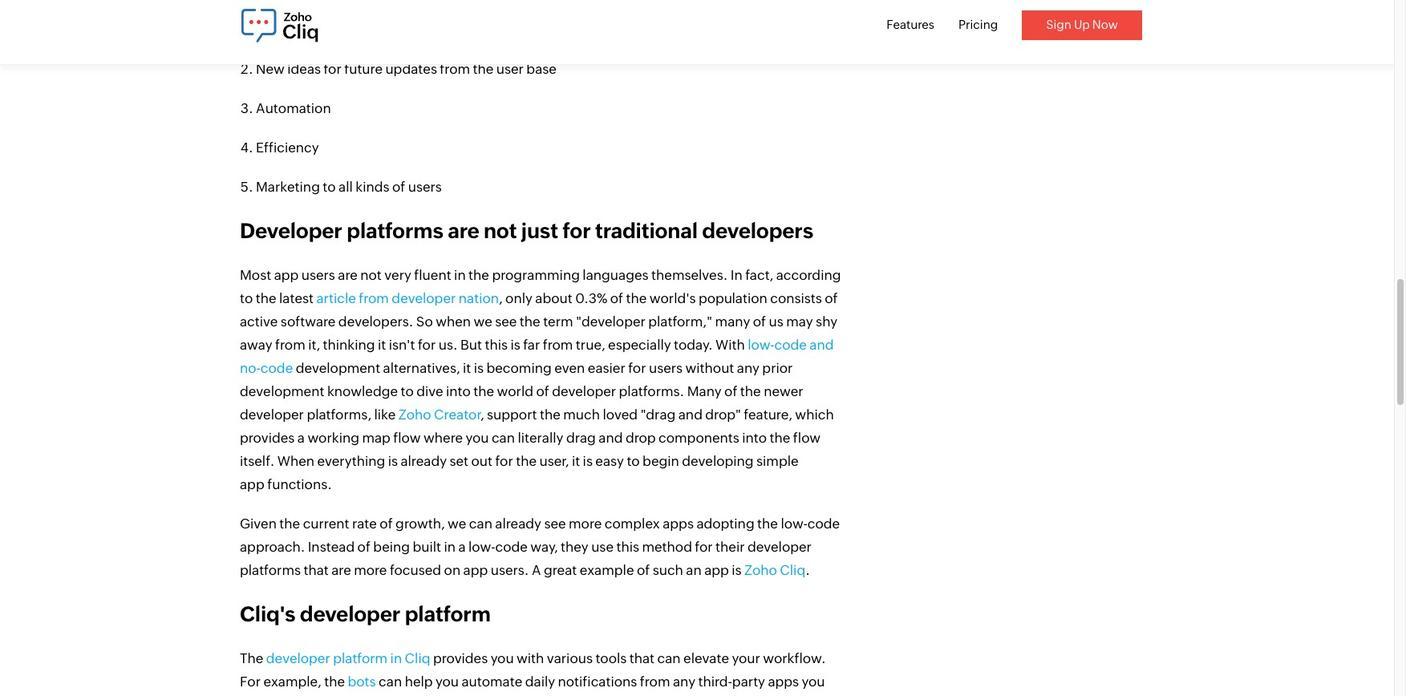 Task type: describe. For each thing, give the bounding box(es) containing it.
in inside most app users are not very fluent in the programming languages themselves. in fact, according to the latest
[[454, 267, 466, 283]]

fact,
[[746, 267, 774, 283]]

future
[[344, 61, 383, 77]]

"developer
[[576, 314, 646, 330]]

begin
[[643, 453, 680, 469]]

0 horizontal spatial and
[[599, 430, 623, 446]]

adopting
[[697, 516, 755, 532]]

development alternatives, it is becoming even easier for users without any prior development knowledge to dive into the world of developer platforms. many of the newer developer platforms, like
[[240, 360, 804, 423]]

alternatives,
[[383, 360, 460, 376]]

developing
[[682, 453, 754, 469]]

very
[[385, 267, 412, 283]]

developers
[[702, 219, 814, 243]]

the
[[240, 651, 264, 667]]

great
[[544, 562, 577, 579]]

article from developer nation link
[[317, 290, 499, 306]]

population
[[699, 290, 768, 306]]

from up developers. at the left
[[359, 290, 389, 306]]

zoho creator
[[399, 407, 481, 423]]

about
[[536, 290, 573, 306]]

for inside development alternatives, it is becoming even easier for users without any prior development knowledge to dive into the world of developer platforms. many of the newer developer platforms, like
[[629, 360, 646, 376]]

drag
[[566, 430, 596, 446]]

article
[[317, 290, 356, 306]]

growth,
[[396, 516, 445, 532]]

consists
[[771, 290, 822, 306]]

user,
[[540, 453, 569, 469]]

zoho cliq .
[[745, 562, 810, 579]]

1 vertical spatial development
[[240, 384, 325, 400]]

efficiency
[[256, 140, 319, 156]]

the up far
[[520, 314, 541, 330]]

in
[[731, 267, 743, 283]]

developer up provides a
[[240, 407, 304, 423]]

the down literally
[[516, 453, 537, 469]]

increased longevity
[[256, 22, 380, 38]]

drop"
[[706, 407, 741, 423]]

already inside , support the much loved "drag and drop" feature, which provides a working map flow where you can literally drag and drop components into the flow itself. when everything is already set out for the user, it is easy to begin developing simple app functions.
[[401, 453, 447, 469]]

1 horizontal spatial cliq
[[780, 562, 806, 579]]

when
[[277, 453, 315, 469]]

platform for cliq's developer platform
[[405, 603, 491, 627]]

zoho for zoho cliq .
[[745, 562, 778, 579]]

world's
[[650, 290, 696, 306]]

their
[[716, 539, 745, 555]]

platforms.
[[619, 384, 685, 400]]

developer up 'example,'
[[266, 651, 330, 667]]

provides a
[[240, 430, 305, 446]]

updates
[[386, 61, 437, 77]]

use
[[592, 539, 614, 555]]

low-code and no-code link
[[240, 337, 834, 376]]

1 horizontal spatial app
[[464, 562, 488, 579]]

of right world
[[536, 384, 550, 400]]

of up shy
[[825, 290, 838, 306]]

is inside the , only about 0.3% of the world's population consists of active software developers. so when we see the term "developer platform," many of us may shy away from it, thinking it isn't for us. but this is far from true, especially today. with
[[511, 337, 521, 353]]

any inside development alternatives, it is becoming even easier for users without any prior development knowledge to dive into the world of developer platforms. many of the newer developer platforms, like
[[737, 360, 760, 376]]

to left all
[[323, 179, 336, 195]]

from down the term
[[543, 337, 573, 353]]

, for only
[[499, 290, 503, 306]]

they
[[561, 539, 589, 555]]

users inside most app users are not very fluent in the programming languages themselves. in fact, according to the latest
[[302, 267, 335, 283]]

the left world
[[474, 384, 494, 400]]

example
[[580, 562, 634, 579]]

from inside can help you automate daily notifications from any third-party apps you
[[640, 674, 670, 690]]

the left user at the left of page
[[473, 61, 494, 77]]

developer up so
[[392, 290, 456, 306]]

developers.
[[339, 314, 414, 330]]

complex
[[605, 516, 660, 532]]

developer platforms are not just for traditional developers
[[240, 219, 814, 243]]

developer up the "much" on the bottom left of page
[[552, 384, 616, 400]]

approach.
[[240, 539, 305, 555]]

into inside , support the much loved "drag and drop" feature, which provides a working map flow where you can literally drag and drop components into the flow itself. when everything is already set out for the user, it is easy to begin developing simple app functions.
[[743, 430, 767, 446]]

fluent
[[414, 267, 452, 283]]

0 vertical spatial are
[[448, 219, 479, 243]]

automate
[[462, 674, 523, 690]]

base
[[527, 61, 557, 77]]

the up active
[[256, 290, 277, 306]]

sign
[[1047, 18, 1072, 31]]

in inside 'given the current rate of growth, we can already see more complex apps adopting the low-code approach. instead of being built in a low-code way, they use this method for their developer platforms that are more focused on app users. a great example of such an app is'
[[444, 539, 456, 555]]

themselves.
[[652, 267, 728, 283]]

0 horizontal spatial more
[[354, 562, 387, 579]]

the right adopting
[[758, 516, 778, 532]]

0 horizontal spatial cliq
[[405, 651, 431, 667]]

is inside development alternatives, it is becoming even easier for users without any prior development knowledge to dive into the world of developer platforms. many of the newer developer platforms, like
[[474, 360, 484, 376]]

easy
[[596, 453, 624, 469]]

now
[[1093, 18, 1119, 31]]

code up the .
[[808, 516, 840, 532]]

.
[[806, 562, 810, 579]]

2 vertical spatial in
[[391, 651, 402, 667]]

for inside , support the much loved "drag and drop" feature, which provides a working map flow where you can literally drag and drop components into the flow itself. when everything is already set out for the user, it is easy to begin developing simple app functions.
[[496, 453, 513, 469]]

we inside the , only about 0.3% of the world's population consists of active software developers. so when we see the term "developer platform," many of us may shy away from it, thinking it isn't for us. but this is far from true, especially today. with
[[474, 314, 493, 330]]

user
[[497, 61, 524, 77]]

of up drop"
[[725, 384, 738, 400]]

not inside most app users are not very fluent in the programming languages themselves. in fact, according to the latest
[[361, 267, 382, 283]]

platforms,
[[307, 407, 372, 423]]

pricing link
[[959, 18, 998, 31]]

the left newer
[[741, 384, 761, 400]]

where
[[424, 430, 463, 446]]

notifications
[[558, 674, 637, 690]]

platform for the developer platform in cliq
[[333, 651, 388, 667]]

are inside most app users are not very fluent in the programming languages themselves. in fact, according to the latest
[[338, 267, 358, 283]]

0 vertical spatial platforms
[[347, 219, 444, 243]]

support
[[487, 407, 537, 423]]

1 flow from the left
[[393, 430, 421, 446]]

longevity
[[321, 22, 380, 38]]

given
[[240, 516, 277, 532]]

everything
[[317, 453, 385, 469]]

out
[[472, 453, 493, 469]]

no-
[[240, 360, 261, 376]]

being
[[373, 539, 410, 555]]

apps inside 'given the current rate of growth, we can already see more complex apps adopting the low-code approach. instead of being built in a low-code way, they use this method for their developer platforms that are more focused on app users. a great example of such an app is'
[[663, 516, 694, 532]]

sign up now
[[1047, 18, 1119, 31]]

according
[[777, 267, 841, 283]]

many
[[715, 314, 751, 330]]

example,
[[264, 674, 322, 690]]

it,
[[308, 337, 320, 353]]

that inside provides you with various tools that can elevate your workflow. for example, the
[[630, 651, 655, 667]]

article from developer nation
[[317, 290, 499, 306]]

is left easy
[[583, 453, 593, 469]]

focused
[[390, 562, 441, 579]]

can inside can help you automate daily notifications from any third-party apps you
[[379, 674, 402, 690]]

cliq's developer platform
[[240, 603, 495, 627]]

see inside 'given the current rate of growth, we can already see more complex apps adopting the low-code approach. instead of being built in a low-code way, they use this method for their developer platforms that are more focused on app users. a great example of such an app is'
[[544, 516, 566, 532]]

working
[[308, 430, 360, 446]]

marketing
[[256, 179, 320, 195]]

much
[[564, 407, 600, 423]]

new
[[256, 61, 285, 77]]

1 vertical spatial low-
[[781, 516, 808, 532]]

code down the away
[[261, 360, 293, 376]]

it inside the , only about 0.3% of the world's population consists of active software developers. so when we see the term "developer platform," many of us may shy away from it, thinking it isn't for us. but this is far from true, especially today. with
[[378, 337, 386, 353]]

, for support
[[481, 407, 484, 423]]

way,
[[531, 539, 558, 555]]

nation
[[459, 290, 499, 306]]

of right kinds
[[392, 179, 405, 195]]

0 vertical spatial users
[[408, 179, 442, 195]]

developer up developer platform in cliq link
[[300, 603, 401, 627]]

traditional
[[596, 219, 698, 243]]

developer inside 'given the current rate of growth, we can already see more complex apps adopting the low-code approach. instead of being built in a low-code way, they use this method for their developer platforms that are more focused on app users. a great example of such an app is'
[[748, 539, 812, 555]]

dive
[[417, 384, 443, 400]]

for inside 'given the current rate of growth, we can already see more complex apps adopting the low-code approach. instead of being built in a low-code way, they use this method for their developer platforms that are more focused on app users. a great example of such an app is'
[[695, 539, 713, 555]]

bots link
[[345, 674, 376, 690]]

is down map
[[388, 453, 398, 469]]

features
[[887, 18, 935, 31]]

sign up now link
[[1023, 10, 1143, 40]]

given the current rate of growth, we can already see more complex apps adopting the low-code approach. instead of being built in a low-code way, they use this method for their developer platforms that are more focused on app users. a great example of such an app is
[[240, 516, 840, 579]]



Task type: locate. For each thing, give the bounding box(es) containing it.
0 vertical spatial cliq
[[780, 562, 806, 579]]

2 horizontal spatial and
[[810, 337, 834, 353]]

all
[[339, 179, 353, 195]]

of down "languages"
[[611, 290, 624, 306]]

components
[[659, 430, 740, 446]]

like
[[374, 407, 396, 423]]

without
[[686, 360, 735, 376]]

1 vertical spatial see
[[544, 516, 566, 532]]

on
[[444, 562, 461, 579]]

, inside the , only about 0.3% of the world's population consists of active software developers. so when we see the term "developer platform," many of us may shy away from it, thinking it isn't for us. but this is far from true, especially today. with
[[499, 290, 503, 306]]

1 vertical spatial not
[[361, 267, 382, 283]]

the down the developer platform in cliq
[[324, 674, 345, 690]]

0 horizontal spatial we
[[448, 516, 467, 532]]

0 horizontal spatial see
[[495, 314, 517, 330]]

already up the 'way,' on the bottom
[[495, 516, 542, 532]]

1 vertical spatial apps
[[768, 674, 799, 690]]

you up 'automate'
[[491, 651, 514, 667]]

most app users are not very fluent in the programming languages themselves. in fact, according to the latest
[[240, 267, 841, 306]]

developer
[[240, 219, 342, 243]]

0 horizontal spatial apps
[[663, 516, 694, 532]]

2 vertical spatial are
[[332, 562, 351, 579]]

zoho for zoho creator
[[399, 407, 432, 423]]

rate
[[352, 516, 377, 532]]

see inside the , only about 0.3% of the world's population consists of active software developers. so when we see the term "developer platform," many of us may shy away from it, thinking it isn't for us. but this is far from true, especially today. with
[[495, 314, 517, 330]]

itself.
[[240, 453, 275, 469]]

1 horizontal spatial see
[[544, 516, 566, 532]]

0 vertical spatial platform
[[405, 603, 491, 627]]

1 vertical spatial already
[[495, 516, 542, 532]]

can up users. on the bottom left of page
[[469, 516, 493, 532]]

app right on
[[464, 562, 488, 579]]

with
[[517, 651, 544, 667]]

can left help
[[379, 674, 402, 690]]

instead
[[308, 539, 355, 555]]

from right updates
[[440, 61, 470, 77]]

1 horizontal spatial apps
[[768, 674, 799, 690]]

0 vertical spatial not
[[484, 219, 517, 243]]

zoho down dive
[[399, 407, 432, 423]]

and down shy
[[810, 337, 834, 353]]

platform down on
[[405, 603, 491, 627]]

0 horizontal spatial this
[[485, 337, 508, 353]]

development down thinking at the left of page
[[296, 360, 380, 376]]

newer
[[764, 384, 804, 400]]

platform up bots
[[333, 651, 388, 667]]

for left us.
[[418, 337, 436, 353]]

0 horizontal spatial platforms
[[240, 562, 301, 579]]

knowledge
[[327, 384, 398, 400]]

set
[[450, 453, 469, 469]]

1 horizontal spatial this
[[617, 539, 640, 555]]

more
[[569, 516, 602, 532], [354, 562, 387, 579]]

low- up the .
[[781, 516, 808, 532]]

see up the 'way,' on the bottom
[[544, 516, 566, 532]]

1 horizontal spatial any
[[737, 360, 760, 376]]

0 horizontal spatial app
[[274, 267, 299, 283]]

kinds
[[356, 179, 390, 195]]

us
[[769, 314, 784, 330]]

literally
[[518, 430, 564, 446]]

1 vertical spatial this
[[617, 539, 640, 555]]

to left dive
[[401, 384, 414, 400]]

1 horizontal spatial platforms
[[347, 219, 444, 243]]

1 horizontal spatial low-
[[748, 337, 775, 353]]

platforms down approach.
[[240, 562, 301, 579]]

it right user, on the bottom
[[572, 453, 580, 469]]

1 horizontal spatial flow
[[794, 430, 821, 446]]

into up creator
[[446, 384, 471, 400]]

prior
[[763, 360, 793, 376]]

, left support
[[481, 407, 484, 423]]

isn't
[[389, 337, 415, 353]]

to
[[323, 179, 336, 195], [240, 290, 253, 306], [401, 384, 414, 400], [627, 453, 640, 469]]

users up platforms.
[[649, 360, 683, 376]]

active
[[240, 314, 278, 330]]

the up literally
[[540, 407, 561, 423]]

apps
[[663, 516, 694, 532], [768, 674, 799, 690]]

1 vertical spatial users
[[302, 267, 335, 283]]

this inside the , only about 0.3% of the world's population consists of active software developers. so when we see the term "developer platform," many of us may shy away from it, thinking it isn't for us. but this is far from true, especially today. with
[[485, 337, 508, 353]]

0 vertical spatial low-
[[748, 337, 775, 353]]

2 horizontal spatial low-
[[781, 516, 808, 532]]

1 vertical spatial and
[[679, 407, 703, 423]]

you inside provides you with various tools that can elevate your workflow. for example, the
[[491, 651, 514, 667]]

0 horizontal spatial users
[[302, 267, 335, 283]]

it down but at the left of the page
[[463, 360, 471, 376]]

bots
[[345, 674, 376, 690]]

is down their
[[732, 562, 742, 579]]

platform,"
[[649, 314, 713, 330]]

for inside the , only about 0.3% of the world's population consists of active software developers. so when we see the term "developer platform," many of us may shy away from it, thinking it isn't for us. but this is far from true, especially today. with
[[418, 337, 436, 353]]

users right kinds
[[408, 179, 442, 195]]

1 horizontal spatial more
[[569, 516, 602, 532]]

0 vertical spatial development
[[296, 360, 380, 376]]

provides
[[433, 651, 488, 667]]

that right tools
[[630, 651, 655, 667]]

to inside most app users are not very fluent in the programming languages themselves. in fact, according to the latest
[[240, 290, 253, 306]]

flow right map
[[393, 430, 421, 446]]

0 vertical spatial apps
[[663, 516, 694, 532]]

0 horizontal spatial zoho
[[399, 407, 432, 423]]

away
[[240, 337, 273, 353]]

an
[[686, 562, 702, 579]]

2 flow from the left
[[794, 430, 821, 446]]

can
[[492, 430, 515, 446], [469, 516, 493, 532], [658, 651, 681, 667], [379, 674, 402, 690]]

are down instead
[[332, 562, 351, 579]]

0 horizontal spatial it
[[378, 337, 386, 353]]

app inside most app users are not very fluent in the programming languages themselves. in fact, according to the latest
[[274, 267, 299, 283]]

you down workflow.
[[802, 674, 825, 690]]

increased
[[256, 22, 318, 38]]

0 vertical spatial ,
[[499, 290, 503, 306]]

already down where
[[401, 453, 447, 469]]

party
[[733, 674, 766, 690]]

1 horizontal spatial into
[[743, 430, 767, 446]]

help
[[405, 674, 433, 690]]

for down "especially"
[[629, 360, 646, 376]]

ideas
[[287, 61, 321, 77]]

this
[[485, 337, 508, 353], [617, 539, 640, 555]]

you inside , support the much loved "drag and drop" feature, which provides a working map flow where you can literally drag and drop components into the flow itself. when everything is already set out for the user, it is easy to begin developing simple app functions.
[[466, 430, 489, 446]]

today.
[[674, 337, 713, 353]]

programming
[[492, 267, 580, 283]]

0 horizontal spatial not
[[361, 267, 382, 283]]

, support the much loved "drag and drop" feature, which provides a working map flow where you can literally drag and drop components into the flow itself. when everything is already set out for the user, it is easy to begin developing simple app functions.
[[240, 407, 834, 493]]

0 horizontal spatial that
[[304, 562, 329, 579]]

zoho cliq link
[[745, 562, 806, 579]]

1 horizontal spatial already
[[495, 516, 542, 532]]

this inside 'given the current rate of growth, we can already see more complex apps adopting the low-code approach. instead of being built in a low-code way, they use this method for their developer platforms that are more focused on app users. a great example of such an app is'
[[617, 539, 640, 555]]

and up the components
[[679, 407, 703, 423]]

app up latest
[[274, 267, 299, 283]]

0 vertical spatial into
[[446, 384, 471, 400]]

the developer platform in cliq
[[240, 651, 431, 667]]

0 vertical spatial it
[[378, 337, 386, 353]]

can inside provides you with various tools that can elevate your workflow. for example, the
[[658, 651, 681, 667]]

1 horizontal spatial we
[[474, 314, 493, 330]]

the up nation
[[469, 267, 489, 283]]

is down but at the left of the page
[[474, 360, 484, 376]]

can help you automate daily notifications from any third-party apps you
[[240, 674, 826, 697]]

app
[[274, 267, 299, 283], [464, 562, 488, 579], [705, 562, 729, 579]]

are inside 'given the current rate of growth, we can already see more complex apps adopting the low-code approach. instead of being built in a low-code way, they use this method for their developer platforms that are more focused on app users. a great example of such an app is'
[[332, 562, 351, 579]]

we up a
[[448, 516, 467, 532]]

1 horizontal spatial not
[[484, 219, 517, 243]]

pricing
[[959, 18, 998, 31]]

developer up 'zoho cliq .'
[[748, 539, 812, 555]]

0 vertical spatial and
[[810, 337, 834, 353]]

0 vertical spatial already
[[401, 453, 447, 469]]

the down "languages"
[[626, 290, 647, 306]]

1 vertical spatial it
[[463, 360, 471, 376]]

, inside , support the much loved "drag and drop" feature, which provides a working map flow where you can literally drag and drop components into the flow itself. when everything is already set out for the user, it is easy to begin developing simple app functions.
[[481, 407, 484, 423]]

2 vertical spatial users
[[649, 360, 683, 376]]

is left far
[[511, 337, 521, 353]]

low- inside low-code and no-code
[[748, 337, 775, 353]]

1 vertical spatial we
[[448, 516, 467, 532]]

1 horizontal spatial it
[[463, 360, 471, 376]]

1 vertical spatial into
[[743, 430, 767, 446]]

features link
[[887, 18, 935, 31]]

it inside development alternatives, it is becoming even easier for users without any prior development knowledge to dive into the world of developer platforms. many of the newer developer platforms, like
[[463, 360, 471, 376]]

low-
[[748, 337, 775, 353], [781, 516, 808, 532], [469, 539, 496, 555]]

apps down workflow.
[[768, 674, 799, 690]]

the up 'simple'
[[770, 430, 791, 446]]

platforms up 'very'
[[347, 219, 444, 243]]

shy
[[816, 314, 838, 330]]

for right out
[[496, 453, 513, 469]]

zoho down their
[[745, 562, 778, 579]]

1 horizontal spatial and
[[679, 407, 703, 423]]

1 horizontal spatial ,
[[499, 290, 503, 306]]

loved
[[603, 407, 638, 423]]

1 vertical spatial any
[[673, 674, 696, 690]]

in right fluent
[[454, 267, 466, 283]]

you down provides
[[436, 674, 459, 690]]

we inside 'given the current rate of growth, we can already see more complex apps adopting the low-code approach. instead of being built in a low-code way, they use this method for their developer platforms that are more focused on app users. a great example of such an app is'
[[448, 516, 467, 532]]

of right rate
[[380, 516, 393, 532]]

code down may
[[775, 337, 807, 353]]

can left elevate
[[658, 651, 681, 667]]

drop
[[626, 430, 656, 446]]

2 horizontal spatial app
[[705, 562, 729, 579]]

from right notifications
[[640, 674, 670, 690]]

many
[[687, 384, 722, 400]]

to inside , support the much loved "drag and drop" feature, which provides a working map flow where you can literally drag and drop components into the flow itself. when everything is already set out for the user, it is easy to begin developing simple app functions.
[[627, 453, 640, 469]]

any inside can help you automate daily notifications from any third-party apps you
[[673, 674, 696, 690]]

code up users. on the bottom left of page
[[495, 539, 528, 555]]

can down support
[[492, 430, 515, 446]]

of left such
[[637, 562, 650, 579]]

1 vertical spatial platforms
[[240, 562, 301, 579]]

but
[[461, 337, 482, 353]]

0 vertical spatial that
[[304, 562, 329, 579]]

simple
[[757, 453, 799, 469]]

1 vertical spatial ,
[[481, 407, 484, 423]]

is inside 'given the current rate of growth, we can already see more complex apps adopting the low-code approach. instead of being built in a low-code way, they use this method for their developer platforms that are more focused on app users. a great example of such an app is'
[[732, 562, 742, 579]]

1 vertical spatial more
[[354, 562, 387, 579]]

not left 'very'
[[361, 267, 382, 283]]

into inside development alternatives, it is becoming even easier for users without any prior development knowledge to dive into the world of developer platforms. many of the newer developer platforms, like
[[446, 384, 471, 400]]

0 horizontal spatial already
[[401, 453, 447, 469]]

more down being at the bottom of page
[[354, 562, 387, 579]]

in
[[454, 267, 466, 283], [444, 539, 456, 555], [391, 651, 402, 667]]

0 horizontal spatial flow
[[393, 430, 421, 446]]

this right but at the left of the page
[[485, 337, 508, 353]]

it left isn't
[[378, 337, 386, 353]]

0 horizontal spatial low-
[[469, 539, 496, 555]]

we down nation
[[474, 314, 493, 330]]

1 vertical spatial zoho
[[745, 562, 778, 579]]

current
[[303, 516, 349, 532]]

any left third-
[[673, 674, 696, 690]]

0 horizontal spatial ,
[[481, 407, 484, 423]]

for right ideas
[[324, 61, 342, 77]]

especially
[[608, 337, 671, 353]]

any left "prior"
[[737, 360, 760, 376]]

is
[[511, 337, 521, 353], [474, 360, 484, 376], [388, 453, 398, 469], [583, 453, 593, 469], [732, 562, 742, 579]]

can inside , support the much loved "drag and drop" feature, which provides a working map flow where you can literally drag and drop components into the flow itself. when everything is already set out for the user, it is easy to begin developing simple app functions.
[[492, 430, 515, 446]]

0 horizontal spatial platform
[[333, 651, 388, 667]]

2 vertical spatial and
[[599, 430, 623, 446]]

0 horizontal spatial into
[[446, 384, 471, 400]]

can inside 'given the current rate of growth, we can already see more complex apps adopting the low-code approach. instead of being built in a low-code way, they use this method for their developer platforms that are more focused on app users. a great example of such an app is'
[[469, 516, 493, 532]]

any
[[737, 360, 760, 376], [673, 674, 696, 690]]

when
[[436, 314, 471, 330]]

2 vertical spatial low-
[[469, 539, 496, 555]]

from left it,
[[275, 337, 306, 353]]

1 vertical spatial in
[[444, 539, 456, 555]]

0 horizontal spatial any
[[673, 674, 696, 690]]

that inside 'given the current rate of growth, we can already see more complex apps adopting the low-code approach. instead of being built in a low-code way, they use this method for their developer platforms that are more focused on app users. a great example of such an app is'
[[304, 562, 329, 579]]

into up 'simple'
[[743, 430, 767, 446]]

you up out
[[466, 430, 489, 446]]

2 horizontal spatial it
[[572, 453, 580, 469]]

1 vertical spatial platform
[[333, 651, 388, 667]]

far
[[523, 337, 540, 353]]

tools
[[596, 651, 627, 667]]

zoho creator link
[[399, 407, 481, 423]]

1 horizontal spatial users
[[408, 179, 442, 195]]

developer
[[392, 290, 456, 306], [552, 384, 616, 400], [240, 407, 304, 423], [748, 539, 812, 555], [300, 603, 401, 627], [266, 651, 330, 667]]

1 vertical spatial cliq
[[405, 651, 431, 667]]

for right just
[[563, 219, 591, 243]]

for
[[324, 61, 342, 77], [563, 219, 591, 243], [418, 337, 436, 353], [629, 360, 646, 376], [496, 453, 513, 469], [695, 539, 713, 555]]

0.3%
[[576, 290, 608, 306]]

0 vertical spatial we
[[474, 314, 493, 330]]

languages
[[583, 267, 649, 283]]

are up article
[[338, 267, 358, 283]]

0 vertical spatial in
[[454, 267, 466, 283]]

most
[[240, 267, 271, 283]]

the
[[473, 61, 494, 77], [469, 267, 489, 283], [256, 290, 277, 306], [626, 290, 647, 306], [520, 314, 541, 330], [474, 384, 494, 400], [741, 384, 761, 400], [540, 407, 561, 423], [770, 430, 791, 446], [516, 453, 537, 469], [280, 516, 300, 532], [758, 516, 778, 532], [324, 674, 345, 690]]

it inside , support the much loved "drag and drop" feature, which provides a working map flow where you can literally drag and drop components into the flow itself. when everything is already set out for the user, it is easy to begin developing simple app functions.
[[572, 453, 580, 469]]

0 vertical spatial zoho
[[399, 407, 432, 423]]

development down no-
[[240, 384, 325, 400]]

in left a
[[444, 539, 456, 555]]

this down the complex
[[617, 539, 640, 555]]

2 horizontal spatial users
[[649, 360, 683, 376]]

1 vertical spatial that
[[630, 651, 655, 667]]

apps inside can help you automate daily notifications from any third-party apps you
[[768, 674, 799, 690]]

of down rate
[[358, 539, 371, 555]]

a
[[532, 562, 541, 579]]

map
[[362, 430, 391, 446]]

1 horizontal spatial zoho
[[745, 562, 778, 579]]

that down instead
[[304, 562, 329, 579]]

1 horizontal spatial that
[[630, 651, 655, 667]]

, left only
[[499, 290, 503, 306]]

2 vertical spatial it
[[572, 453, 580, 469]]

0 vertical spatial more
[[569, 516, 602, 532]]

the up approach.
[[280, 516, 300, 532]]

zoho
[[399, 407, 432, 423], [745, 562, 778, 579]]

0 vertical spatial any
[[737, 360, 760, 376]]

users up article
[[302, 267, 335, 283]]

of left the us
[[753, 314, 766, 330]]

users inside development alternatives, it is becoming even easier for users without any prior development knowledge to dive into the world of developer platforms. many of the newer developer platforms, like
[[649, 360, 683, 376]]

0 vertical spatial see
[[495, 314, 517, 330]]

are up fluent
[[448, 219, 479, 243]]

platforms inside 'given the current rate of growth, we can already see more complex apps adopting the low-code approach. instead of being built in a low-code way, they use this method for their developer platforms that are more focused on app users. a great example of such an app is'
[[240, 562, 301, 579]]

the inside provides you with various tools that can elevate your workflow. for example, the
[[324, 674, 345, 690]]

already inside 'given the current rate of growth, we can already see more complex apps adopting the low-code approach. instead of being built in a low-code way, they use this method for their developer platforms that are more focused on app users. a great example of such an app is'
[[495, 516, 542, 532]]

1 horizontal spatial platform
[[405, 603, 491, 627]]

workflow.
[[763, 651, 826, 667]]

in down 'cliq's developer platform'
[[391, 651, 402, 667]]

for up an
[[695, 539, 713, 555]]

to down most on the left top
[[240, 290, 253, 306]]

new ideas for future updates from the user base
[[256, 61, 557, 77]]

method
[[642, 539, 692, 555]]

low- down the us
[[748, 337, 775, 353]]

to inside development alternatives, it is becoming even easier for users without any prior development knowledge to dive into the world of developer platforms. many of the newer developer platforms, like
[[401, 384, 414, 400]]

not left just
[[484, 219, 517, 243]]

to right easy
[[627, 453, 640, 469]]

not
[[484, 219, 517, 243], [361, 267, 382, 283]]

0 vertical spatial this
[[485, 337, 508, 353]]

and inside low-code and no-code
[[810, 337, 834, 353]]

1 vertical spatial are
[[338, 267, 358, 283]]

apps up the method on the left
[[663, 516, 694, 532]]



Task type: vqa. For each thing, say whether or not it's contained in the screenshot.
The 2023 for one
no



